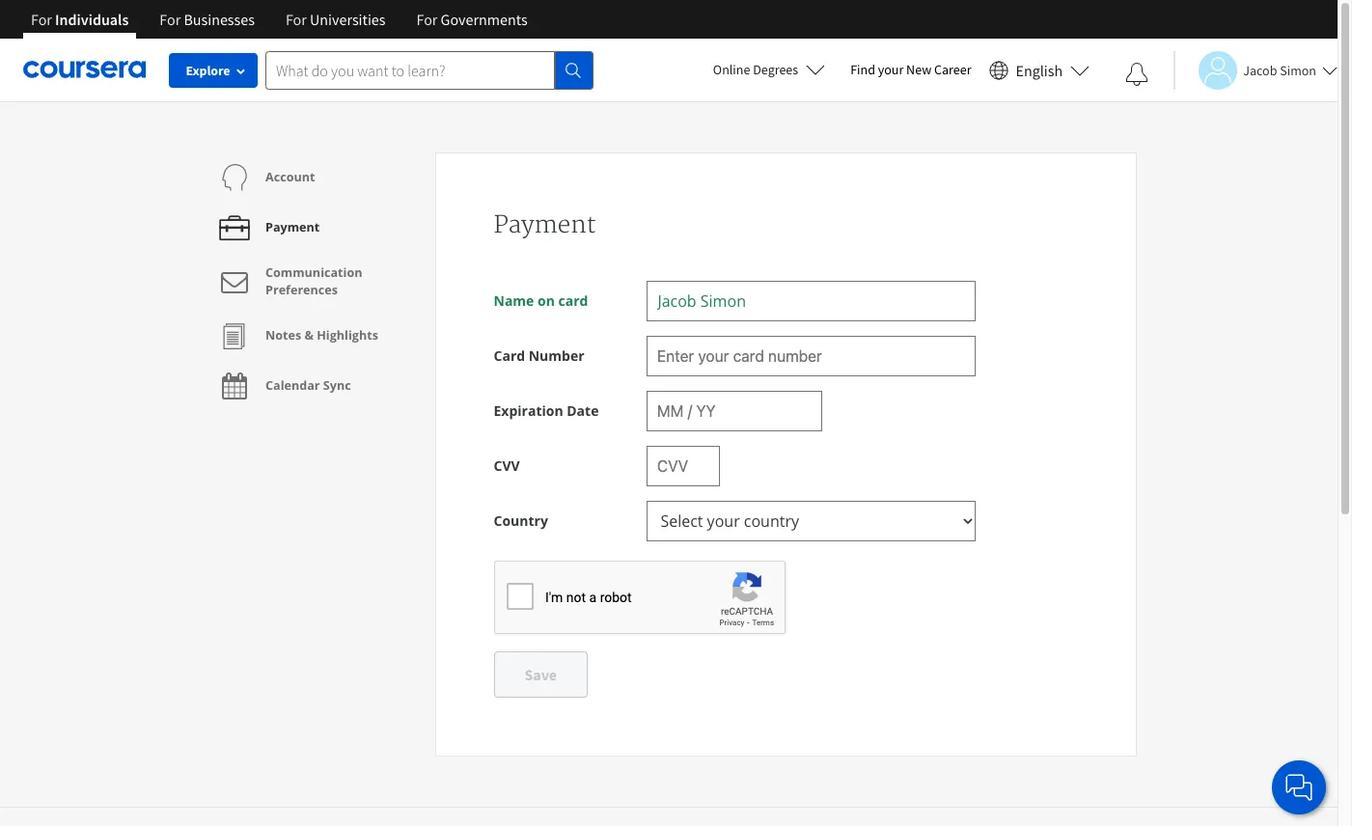 Task type: locate. For each thing, give the bounding box(es) containing it.
account settings element
[[201, 153, 435, 411]]

communication preferences link
[[215, 253, 420, 311]]

payment up on
[[494, 210, 596, 240]]

sync
[[323, 378, 351, 394]]

jacob simon button
[[1174, 51, 1338, 89]]

english
[[1016, 60, 1063, 80]]

communication preferences
[[266, 265, 363, 298]]

show notifications image
[[1126, 63, 1149, 86]]

for universities
[[286, 10, 386, 29]]

account
[[266, 169, 315, 185]]

notes & highlights link
[[215, 311, 378, 361]]

2 for from the left
[[160, 10, 181, 29]]

expiration date
[[494, 402, 599, 420]]

expiration
[[494, 402, 563, 420]]

for left businesses
[[160, 10, 181, 29]]

payment
[[494, 210, 596, 240], [266, 219, 320, 236]]

businesses
[[184, 10, 255, 29]]

for left individuals
[[31, 10, 52, 29]]

online
[[713, 61, 751, 78]]

0 horizontal spatial payment
[[266, 219, 320, 236]]

for for governments
[[417, 10, 438, 29]]

&
[[305, 327, 314, 344]]

for left universities
[[286, 10, 307, 29]]

for for businesses
[[160, 10, 181, 29]]

preferences
[[266, 282, 338, 298]]

payment link
[[215, 203, 320, 253]]

4 for from the left
[[417, 10, 438, 29]]

find your new career link
[[841, 58, 981, 82]]

What do you want to learn? text field
[[266, 51, 555, 89]]

name
[[494, 292, 534, 310]]

3 for from the left
[[286, 10, 307, 29]]

find
[[851, 61, 876, 78]]

on
[[538, 292, 555, 310]]

individuals
[[55, 10, 129, 29]]

find your new career
[[851, 61, 972, 78]]

coursera image
[[23, 54, 146, 85]]

None search field
[[266, 51, 594, 89]]

notes & highlights
[[266, 327, 378, 344]]

calendar sync
[[266, 378, 351, 394]]

1 horizontal spatial payment
[[494, 210, 596, 240]]

payment inside account settings element
[[266, 219, 320, 236]]

1 for from the left
[[31, 10, 52, 29]]

simon
[[1280, 61, 1317, 79]]

for up what do you want to learn? text box
[[417, 10, 438, 29]]

for individuals
[[31, 10, 129, 29]]

for
[[31, 10, 52, 29], [160, 10, 181, 29], [286, 10, 307, 29], [417, 10, 438, 29]]

date
[[567, 402, 599, 420]]

payment up the communication
[[266, 219, 320, 236]]

name on card
[[494, 292, 588, 310]]

jacob simon
[[1244, 61, 1317, 79]]



Task type: vqa. For each thing, say whether or not it's contained in the screenshot.
"offers"
no



Task type: describe. For each thing, give the bounding box(es) containing it.
governments
[[441, 10, 528, 29]]

degrees
[[753, 61, 799, 78]]

universities
[[310, 10, 386, 29]]

card number
[[494, 347, 585, 365]]

online degrees button
[[698, 48, 841, 91]]

new
[[907, 61, 932, 78]]

explore button
[[169, 53, 258, 88]]

for for individuals
[[31, 10, 52, 29]]

country
[[494, 512, 548, 530]]

calendar
[[266, 378, 320, 394]]

card
[[559, 292, 588, 310]]

save
[[525, 665, 557, 685]]

card
[[494, 347, 525, 365]]

notes
[[266, 327, 301, 344]]

chat with us image
[[1284, 772, 1315, 803]]

highlights
[[317, 327, 378, 344]]

banner navigation
[[15, 0, 543, 53]]

career
[[935, 61, 972, 78]]

communication
[[266, 265, 363, 281]]

for for universities
[[286, 10, 307, 29]]

your
[[878, 61, 904, 78]]

cvv
[[494, 457, 520, 475]]

save button
[[494, 652, 588, 698]]

english button
[[981, 39, 1098, 101]]

calendar sync link
[[215, 361, 351, 411]]

number
[[529, 347, 585, 365]]

explore
[[186, 62, 230, 79]]

account link
[[215, 153, 315, 203]]

jacob
[[1244, 61, 1278, 79]]

Name on card text field
[[647, 281, 976, 322]]

for businesses
[[160, 10, 255, 29]]

for governments
[[417, 10, 528, 29]]

online degrees
[[713, 61, 799, 78]]



